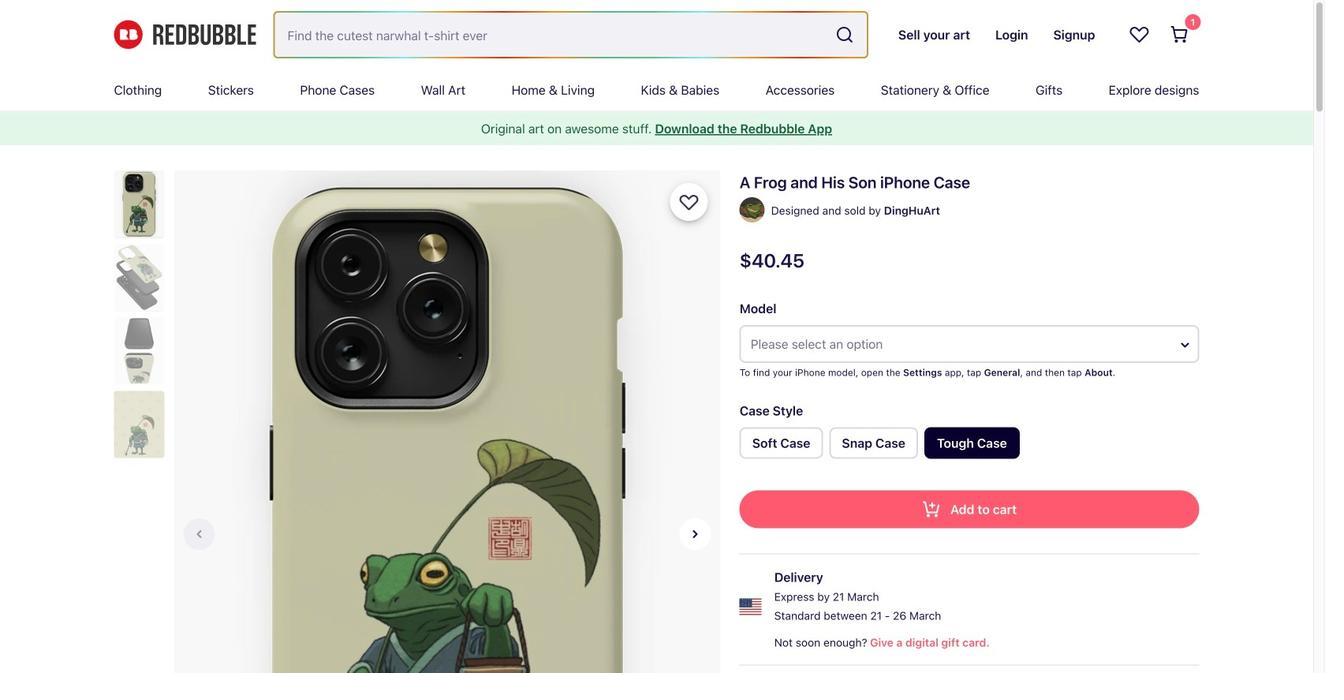 Task type: vqa. For each thing, say whether or not it's contained in the screenshot.
option
yes



Task type: locate. For each thing, give the bounding box(es) containing it.
9 menu item from the left
[[1036, 69, 1063, 110]]

none radio inside case style option group
[[925, 427, 1020, 459]]

None radio
[[740, 427, 824, 459], [830, 427, 919, 459], [740, 427, 824, 459], [830, 427, 919, 459]]

case style option group
[[740, 427, 1200, 465]]

6 menu item from the left
[[641, 69, 720, 110]]

Search term search field
[[275, 13, 829, 57]]

7 menu item from the left
[[766, 69, 835, 110]]

3 menu item from the left
[[300, 69, 375, 110]]

None radio
[[925, 427, 1020, 459]]

menu bar
[[114, 69, 1200, 110]]

1 menu item from the left
[[114, 69, 162, 110]]

menu item
[[114, 69, 162, 110], [208, 69, 254, 110], [300, 69, 375, 110], [421, 69, 466, 110], [512, 69, 595, 110], [641, 69, 720, 110], [766, 69, 835, 110], [881, 69, 990, 110], [1036, 69, 1063, 110], [1109, 69, 1200, 110]]

None field
[[275, 13, 867, 57]]



Task type: describe. For each thing, give the bounding box(es) containing it.
4 menu item from the left
[[421, 69, 466, 110]]

flag of us image
[[740, 596, 762, 618]]

8 menu item from the left
[[881, 69, 990, 110]]

2 menu item from the left
[[208, 69, 254, 110]]

image 1 of 4 group
[[174, 170, 721, 673]]

5 menu item from the left
[[512, 69, 595, 110]]

10 menu item from the left
[[1109, 69, 1200, 110]]



